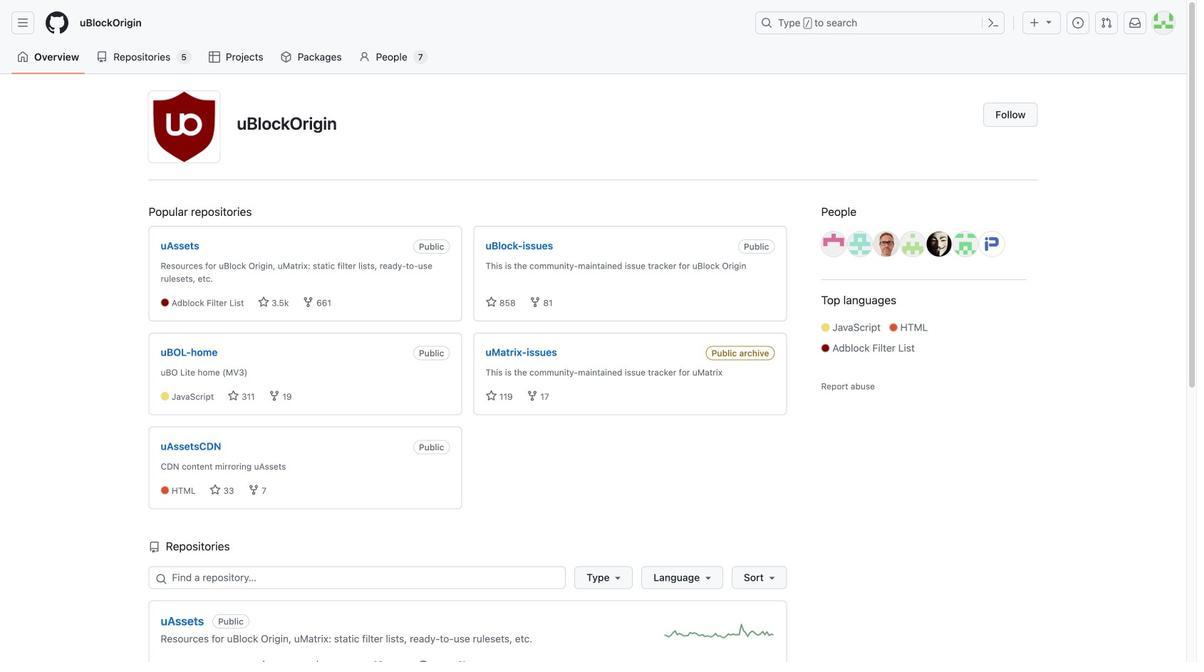 Task type: describe. For each thing, give the bounding box(es) containing it.
law image
[[312, 661, 323, 662]]

0 vertical spatial stars image
[[258, 296, 269, 308]]

person image
[[359, 51, 370, 63]]

issue opened image
[[418, 661, 429, 662]]

@pgl image
[[874, 232, 899, 257]]

homepage image
[[46, 11, 68, 34]]

0 horizontal spatial repo image
[[96, 51, 108, 63]]

@stephenhawk8054 image
[[953, 232, 978, 257]]

fork image
[[373, 661, 384, 662]]

2 horizontal spatial stars image
[[486, 390, 497, 402]]

package image
[[281, 51, 292, 63]]

1 vertical spatial repo image
[[149, 542, 160, 553]]

2 vertical spatial stars image
[[210, 484, 221, 496]]

Find a repository… search field
[[149, 566, 566, 589]]

forks image for the bottom stars image
[[269, 390, 280, 402]]

forks image
[[530, 296, 541, 308]]

Follow uBlockOrigin submit
[[984, 103, 1038, 127]]

triangle down image
[[1044, 16, 1055, 27]]

forks image for bottom stars icon
[[248, 484, 259, 496]]

search image
[[156, 573, 167, 585]]



Task type: vqa. For each thing, say whether or not it's contained in the screenshot.
Homepage image
yes



Task type: locate. For each thing, give the bounding box(es) containing it.
forks image
[[303, 296, 314, 308], [269, 390, 280, 402], [527, 390, 538, 402], [248, 484, 259, 496]]

0 vertical spatial git pull request image
[[1101, 17, 1113, 29]]

0 vertical spatial repo image
[[96, 51, 108, 63]]

stars image
[[486, 296, 497, 308], [228, 390, 239, 402]]

1 vertical spatial git pull request image
[[458, 661, 469, 662]]

@ublockorigin image
[[149, 91, 220, 163]]

stars image
[[258, 296, 269, 308], [486, 390, 497, 402], [210, 484, 221, 496]]

git pull request image right issue opened image
[[458, 661, 469, 662]]

plus image
[[1029, 17, 1041, 29]]

0 vertical spatial stars image
[[486, 296, 497, 308]]

@piquark6046 image
[[980, 232, 1005, 257]]

past year of activity image
[[665, 624, 775, 645]]

@gwarser image
[[848, 232, 873, 257]]

1 horizontal spatial stars image
[[258, 296, 269, 308]]

forks image for top stars icon
[[303, 296, 314, 308]]

issue opened image
[[1073, 17, 1084, 29]]

command palette image
[[988, 17, 999, 29]]

past year of activity element
[[665, 624, 775, 649]]

1 horizontal spatial git pull request image
[[1101, 17, 1113, 29]]

1 vertical spatial stars image
[[486, 390, 497, 402]]

notifications image
[[1130, 17, 1141, 29]]

1 horizontal spatial repo image
[[149, 542, 160, 553]]

table image
[[209, 51, 220, 63]]

repo image
[[96, 51, 108, 63], [149, 542, 160, 553]]

@masterkia image
[[927, 232, 952, 257]]

@gorhill image
[[822, 232, 846, 257]]

0 horizontal spatial stars image
[[210, 484, 221, 496]]

0 horizontal spatial git pull request image
[[458, 661, 469, 662]]

git pull request image
[[1101, 17, 1113, 29], [458, 661, 469, 662]]

star image
[[258, 661, 269, 662]]

1 horizontal spatial stars image
[[486, 296, 497, 308]]

None search field
[[149, 566, 787, 589]]

git pull request image left notifications icon at the right top
[[1101, 17, 1113, 29]]

1 vertical spatial stars image
[[228, 390, 239, 402]]

home image
[[17, 51, 29, 63]]

@peace2000 image
[[901, 232, 926, 257]]

0 horizontal spatial stars image
[[228, 390, 239, 402]]



